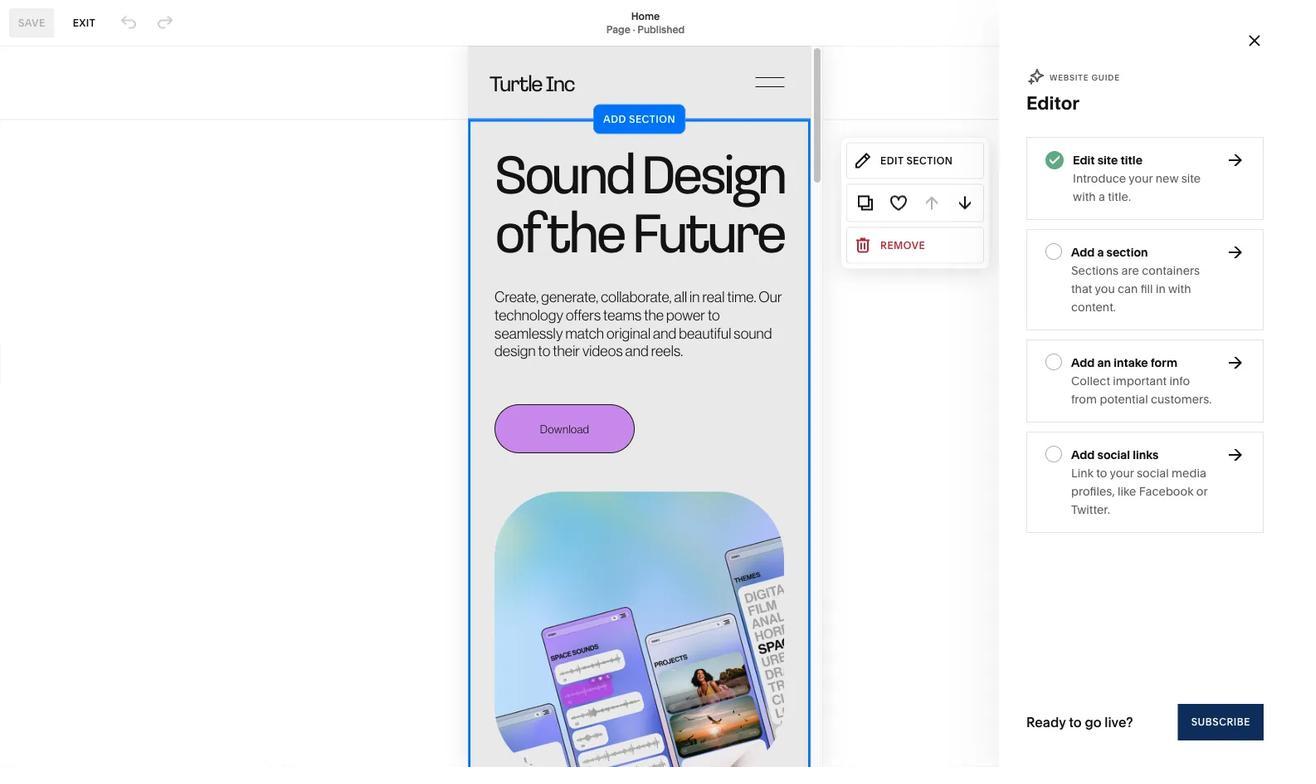 Task type: describe. For each thing, give the bounding box(es) containing it.
with inside add a section sections are containers that you can fill in with content.
[[1169, 282, 1192, 296]]

duplicate section image
[[857, 194, 875, 212]]

website guide
[[1050, 72, 1120, 82]]

save section image
[[890, 194, 908, 212]]

important
[[1113, 374, 1167, 388]]

a inside edit site title introduce your new site with a title.
[[1099, 190, 1106, 204]]

with inside edit site title introduce your new site with a title.
[[1073, 190, 1096, 204]]

remove
[[881, 239, 926, 251]]

your inside edit site title introduce your new site with a title.
[[1129, 171, 1153, 186]]

ready to go live?
[[1027, 714, 1134, 730]]

intake
[[1114, 356, 1149, 370]]

title.
[[1108, 190, 1132, 204]]

website
[[1050, 72, 1089, 82]]

potential
[[1100, 392, 1149, 406]]

an
[[1098, 356, 1112, 370]]

media
[[1172, 466, 1207, 480]]

info
[[1170, 374, 1191, 388]]

subscribe button
[[1179, 704, 1264, 740]]

1 vertical spatial social
[[1137, 466, 1169, 480]]

content.
[[1072, 300, 1116, 314]]

edit for edit section
[[881, 154, 904, 166]]

published
[[638, 23, 685, 35]]

remove button
[[847, 227, 985, 263]]

form
[[1151, 356, 1178, 370]]

0 vertical spatial site
[[1098, 153, 1119, 167]]

add a section sections are containers that you can fill in with content.
[[1072, 245, 1201, 314]]

add for add section
[[603, 113, 627, 125]]

ready
[[1027, 714, 1066, 730]]

move section down image
[[956, 194, 975, 212]]

add for add an intake form collect important info from potential customers.
[[1072, 356, 1095, 370]]

editor
[[1027, 92, 1080, 114]]

or
[[1197, 484, 1208, 498]]

profiles,
[[1072, 484, 1115, 498]]

your inside the add social links link to your social media profiles, like facebook or twitter.
[[1110, 466, 1134, 480]]

add section
[[603, 113, 676, 125]]

from
[[1072, 392, 1097, 406]]

live?
[[1105, 714, 1134, 730]]

exit
[[73, 17, 96, 29]]

section
[[1107, 245, 1149, 259]]

save button
[[9, 8, 55, 38]]



Task type: locate. For each thing, give the bounding box(es) containing it.
1 vertical spatial site
[[1182, 171, 1201, 186]]

edit up save section image
[[881, 154, 904, 166]]

0 vertical spatial your
[[1129, 171, 1153, 186]]

0 horizontal spatial social
[[1098, 448, 1131, 462]]

fill
[[1141, 282, 1154, 296]]

add section button
[[593, 104, 686, 134]]

can
[[1118, 282, 1138, 296]]

new
[[1156, 171, 1179, 186]]

add for add social links link to your social media profiles, like facebook or twitter.
[[1072, 448, 1095, 462]]

section
[[629, 113, 676, 125], [907, 154, 953, 166]]

to left 'go'
[[1069, 714, 1082, 730]]

home inside home page · published
[[632, 10, 660, 22]]

to inside the add social links link to your social media profiles, like facebook or twitter.
[[1097, 466, 1108, 480]]

1 horizontal spatial to
[[1097, 466, 1108, 480]]

home page · published
[[607, 10, 685, 35]]

add an intake form collect important info from potential customers.
[[1072, 356, 1212, 406]]

to right link
[[1097, 466, 1108, 480]]

edit inside edit site title introduce your new site with a title.
[[1073, 153, 1095, 167]]

customers.
[[1151, 392, 1212, 406]]

add social links link to your social media profiles, like facebook or twitter.
[[1072, 448, 1208, 517]]

site
[[1098, 153, 1119, 167], [1182, 171, 1201, 186]]

twitter.
[[1072, 503, 1111, 517]]

a inside add a section sections are containers that you can fill in with content.
[[1098, 245, 1105, 259]]

edit section button
[[847, 142, 985, 179]]

0 horizontal spatial to
[[1069, 714, 1082, 730]]

add inside the add social links link to your social media profiles, like facebook or twitter.
[[1072, 448, 1095, 462]]

collect
[[1072, 374, 1111, 388]]

you
[[1095, 282, 1115, 296]]

site right new
[[1182, 171, 1201, 186]]

add for add a section sections are containers that you can fill in with content.
[[1072, 245, 1095, 259]]

toolbar
[[847, 184, 985, 222]]

1 vertical spatial home
[[32, 30, 64, 42]]

social left the links
[[1098, 448, 1131, 462]]

your down title
[[1129, 171, 1153, 186]]

edit site title introduce your new site with a title.
[[1073, 153, 1201, 204]]

0 horizontal spatial with
[[1073, 190, 1096, 204]]

edit
[[1073, 153, 1095, 167], [881, 154, 904, 166]]

page
[[607, 23, 631, 35]]

0 horizontal spatial site
[[1098, 153, 1119, 167]]

0 horizontal spatial edit
[[881, 154, 904, 166]]

guide
[[1092, 72, 1120, 82]]

to
[[1097, 466, 1108, 480], [1069, 714, 1082, 730]]

link
[[1072, 466, 1094, 480]]

exit button
[[64, 8, 105, 38]]

go
[[1085, 714, 1102, 730]]

0 horizontal spatial section
[[629, 113, 676, 125]]

facebook
[[1140, 484, 1194, 498]]

edit for edit site title introduce your new site with a title.
[[1073, 153, 1095, 167]]

1 vertical spatial to
[[1069, 714, 1082, 730]]

social
[[1098, 448, 1131, 462], [1137, 466, 1169, 480]]

move section up image
[[923, 194, 941, 212]]

title
[[1121, 153, 1143, 167]]

subscribe
[[1192, 716, 1251, 728]]

1 horizontal spatial site
[[1182, 171, 1201, 186]]

like
[[1118, 484, 1137, 498]]

add inside add an intake form collect important info from potential customers.
[[1072, 356, 1095, 370]]

0 vertical spatial social
[[1098, 448, 1131, 462]]

links
[[1133, 448, 1159, 462]]

0 vertical spatial a
[[1099, 190, 1106, 204]]

your up like
[[1110, 466, 1134, 480]]

edit inside button
[[881, 154, 904, 166]]

with
[[1073, 190, 1096, 204], [1169, 282, 1192, 296]]

1 vertical spatial section
[[907, 154, 953, 166]]

edit section
[[881, 154, 953, 166]]

0 vertical spatial with
[[1073, 190, 1096, 204]]

0 vertical spatial to
[[1097, 466, 1108, 480]]

add inside button
[[603, 113, 627, 125]]

are
[[1122, 264, 1140, 278]]

sections
[[1072, 264, 1119, 278]]

0 vertical spatial home
[[632, 10, 660, 22]]

edit up introduce
[[1073, 153, 1095, 167]]

1 vertical spatial your
[[1110, 466, 1134, 480]]

home up ·
[[632, 10, 660, 22]]

that
[[1072, 282, 1093, 296]]

1 horizontal spatial social
[[1137, 466, 1169, 480]]

containers
[[1142, 264, 1201, 278]]

introduce
[[1073, 171, 1127, 186]]

section for edit section
[[907, 154, 953, 166]]

1 horizontal spatial with
[[1169, 282, 1192, 296]]

save
[[18, 17, 45, 29]]

home for home
[[32, 30, 64, 42]]

0 vertical spatial section
[[629, 113, 676, 125]]

your
[[1129, 171, 1153, 186], [1110, 466, 1134, 480]]

1 horizontal spatial home
[[632, 10, 660, 22]]

with down introduce
[[1073, 190, 1096, 204]]

home down "save"
[[32, 30, 64, 42]]

1 horizontal spatial edit
[[1073, 153, 1095, 167]]

add
[[603, 113, 627, 125], [1072, 245, 1095, 259], [1072, 356, 1095, 370], [1072, 448, 1095, 462]]

1 vertical spatial a
[[1098, 245, 1105, 259]]

social down the links
[[1137, 466, 1169, 480]]

with right in
[[1169, 282, 1192, 296]]

home
[[632, 10, 660, 22], [32, 30, 64, 42]]

home for home page · published
[[632, 10, 660, 22]]

a left title.
[[1099, 190, 1106, 204]]

home button
[[0, 18, 82, 55]]

section for add section
[[629, 113, 676, 125]]

1 vertical spatial with
[[1169, 282, 1192, 296]]

site up introduce
[[1098, 153, 1119, 167]]

a up sections
[[1098, 245, 1105, 259]]

home inside button
[[32, 30, 64, 42]]

a
[[1099, 190, 1106, 204], [1098, 245, 1105, 259]]

in
[[1156, 282, 1166, 296]]

add inside add a section sections are containers that you can fill in with content.
[[1072, 245, 1095, 259]]

1 horizontal spatial section
[[907, 154, 953, 166]]

0 horizontal spatial home
[[32, 30, 64, 42]]

·
[[633, 23, 636, 35]]



Task type: vqa. For each thing, say whether or not it's contained in the screenshot.
Website Guide
yes



